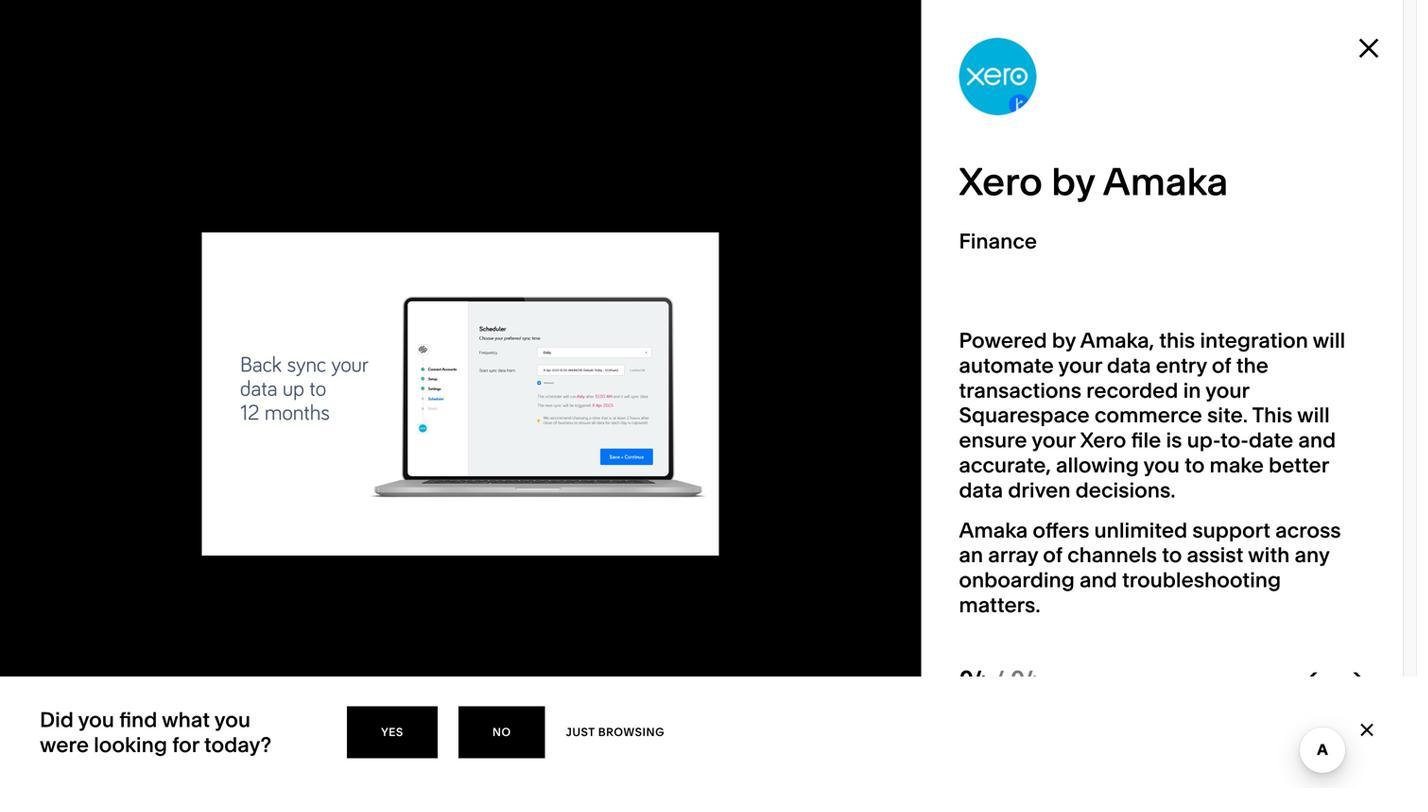 Task type: locate. For each thing, give the bounding box(es) containing it.
/
[[607, 405, 616, 430], [994, 665, 1005, 695]]

0 vertical spatial data
[[1107, 353, 1151, 378]]

0 vertical spatial date
[[1249, 427, 1294, 453]]

2 horizontal spatial and
[[1298, 427, 1336, 453]]

of inside amaka offers unlimited support across an array of channels to assist with any onboarding and troubleshooting matters.
[[1043, 542, 1063, 568]]

to-
[[1221, 427, 1249, 453], [817, 718, 868, 764]]

automate inside automate accounting by connecting squarespace & xero
[[575, 582, 753, 629]]

tax
[[370, 457, 400, 482]]

0 horizontal spatial xero by amaka
[[38, 312, 415, 377]]

04 / 04
[[959, 665, 1039, 695]]

1 vertical spatial the
[[141, 432, 173, 457]]

0 vertical spatial automate
[[38, 432, 136, 457]]

of right flow
[[224, 432, 244, 457]]

1 horizontal spatial to
[[1185, 452, 1205, 478]]

1 vertical spatial xero by amaka
[[38, 312, 415, 377]]

1 horizontal spatial you
[[214, 707, 251, 733]]

0 horizontal spatial ←
[[1169, 405, 1187, 430]]

1 vertical spatial up-
[[756, 718, 817, 764]]

04
[[621, 405, 645, 430], [959, 665, 988, 695], [1010, 665, 1039, 695]]

0 vertical spatial and
[[1298, 427, 1336, 453]]

the left flow
[[141, 432, 173, 457]]

1 vertical spatial to-
[[817, 718, 868, 764]]

0 horizontal spatial extension example image
[[626, 0, 1172, 326]]

1 horizontal spatial data
[[1107, 353, 1151, 378]]

to inside 'powered by amaka, this integration will automate your data entry of the transactions recorded in your squarespace commerce site. this will ensure your xero file is up-to-date and accurate, allowing you to make better data driven decisions.'
[[1185, 452, 1205, 478]]

1 vertical spatial →
[[1345, 665, 1365, 695]]

payment
[[235, 457, 322, 482]]

up- inside 'powered by amaka, this integration will automate your data entry of the transactions recorded in your squarespace commerce site. this will ensure your xero file is up-to-date and accurate, allowing you to make better data driven decisions.'
[[1187, 427, 1221, 453]]

squarespace inside 'powered by amaka, this integration will automate your data entry of the transactions recorded in your squarespace commerce site. this will ensure your xero file is up-to-date and accurate, allowing you to make better data driven decisions.'
[[959, 403, 1090, 428]]

the up this
[[1236, 353, 1269, 378]]

automate
[[38, 432, 136, 457], [575, 582, 753, 629]]

0 horizontal spatial the
[[141, 432, 173, 457]]

xero inside 'powered by amaka, this integration will automate your data entry of the transactions recorded in your squarespace commerce site. this will ensure your xero file is up-to-date and accurate, allowing you to make better data driven decisions.'
[[1080, 427, 1126, 453]]

by
[[1052, 158, 1095, 205], [167, 312, 228, 377], [1052, 328, 1076, 353], [974, 582, 1018, 629]]

1 vertical spatial of
[[224, 432, 244, 457]]

0 vertical spatial squarespace
[[959, 403, 1090, 428]]

1 horizontal spatial the
[[1236, 353, 1269, 378]]

site.
[[1207, 403, 1248, 428]]

1 vertical spatial automate
[[575, 582, 753, 629]]

file
[[1131, 427, 1161, 453], [299, 482, 329, 507]]

1 vertical spatial to
[[1162, 542, 1182, 568]]

0 vertical spatial of
[[1212, 353, 1232, 378]]

0 vertical spatial amaka
[[1103, 158, 1228, 205]]

2 extension example image from the left
[[1316, 0, 1417, 326]]

daily down automate accounting by connecting squarespace & xero
[[777, 680, 862, 726]]

make
[[1210, 452, 1264, 478]]

1 horizontal spatial extension example image
[[1316, 0, 1417, 326]]

1 horizontal spatial amaka
[[959, 517, 1028, 543]]

/ 04
[[602, 405, 645, 430]]

1 horizontal spatial to-
[[1221, 427, 1249, 453]]

1 vertical spatial daily
[[777, 680, 862, 726]]

0 horizontal spatial amaka
[[239, 312, 415, 377]]

2 vertical spatial of
[[1043, 542, 1063, 568]]

scheduled
[[575, 680, 769, 726]]

squarespace down automate
[[959, 403, 1090, 428]]

1 vertical spatial and
[[327, 457, 365, 482]]

will right integration
[[1313, 328, 1346, 353]]

file left is at the right of the page
[[1131, 427, 1161, 453]]

to- left this
[[1221, 427, 1249, 453]]

the inside automate the flow of your squarespace sales, payment and tax information into your xero file through a daily sync.
[[141, 432, 173, 457]]

0 horizontal spatial of
[[224, 432, 244, 457]]

squarespace
[[959, 403, 1090, 428], [38, 457, 169, 482], [788, 620, 1026, 667]]

data down ensure
[[959, 477, 1003, 503]]

1 horizontal spatial daily
[[777, 680, 862, 726]]

starting at $0.00/month
[[38, 545, 265, 566]]

amaka offers unlimited support across an array of channels to assist with any onboarding and troubleshooting matters.
[[959, 517, 1341, 618]]

entry
[[1156, 353, 1207, 378]]

automate the flow of your squarespace sales, payment and tax information into your xero file through a daily sync.
[[38, 432, 400, 532]]

did you find what you were looking for today?
[[40, 707, 271, 758]]

and left tax
[[327, 457, 365, 482]]

amaka
[[1103, 158, 1228, 205], [239, 312, 415, 377], [959, 517, 1028, 543]]

1 vertical spatial will
[[1297, 403, 1330, 428]]

accounting
[[762, 582, 965, 629]]

automate up information
[[38, 432, 136, 457]]

today?
[[204, 732, 271, 758]]

yes button
[[347, 707, 438, 759]]

&
[[1035, 620, 1060, 667]]

matters.
[[959, 592, 1041, 618]]

1 horizontal spatial file
[[1131, 427, 1161, 453]]

allowing
[[1056, 452, 1139, 478]]

0 horizontal spatial date
[[868, 718, 949, 764]]

the
[[1236, 353, 1269, 378], [141, 432, 173, 457]]

0 vertical spatial xero by amaka
[[959, 158, 1228, 205]]

1 horizontal spatial up-
[[1187, 427, 1221, 453]]

logo image
[[959, 38, 1037, 115]]

sync.
[[190, 507, 241, 532]]

2 vertical spatial squarespace
[[788, 620, 1026, 667]]

will
[[1313, 328, 1346, 353], [1297, 403, 1330, 428]]

key
[[575, 544, 606, 565]]

automate inside automate the flow of your squarespace sales, payment and tax information into your xero file through a daily sync.
[[38, 432, 136, 457]]

0 horizontal spatial to-
[[817, 718, 868, 764]]

→ button
[[1210, 405, 1227, 430]]

you right the did
[[78, 707, 114, 733]]

to- left sync, at the right bottom of page
[[817, 718, 868, 764]]

file left tax
[[299, 482, 329, 507]]

automate down features at the left bottom of page
[[575, 582, 753, 629]]

to
[[1185, 452, 1205, 478], [1162, 542, 1182, 568]]

1 vertical spatial ←
[[1306, 665, 1326, 695]]

daily right a
[[138, 507, 185, 532]]

support
[[1193, 517, 1271, 543]]

xero inside the scheduled daily sync, keeping your xero up-to-date
[[663, 718, 747, 764]]

0 horizontal spatial up-
[[756, 718, 817, 764]]

to- inside 'powered by amaka, this integration will automate your data entry of the transactions recorded in your squarespace commerce site. this will ensure your xero file is up-to-date and accurate, allowing you to make better data driven decisions.'
[[1221, 427, 1249, 453]]

1 vertical spatial file
[[299, 482, 329, 507]]

0 horizontal spatial to
[[1162, 542, 1182, 568]]

0 vertical spatial to
[[1185, 452, 1205, 478]]

this
[[1159, 328, 1195, 353]]

you right what
[[214, 707, 251, 733]]

you down ← button in the bottom right of the page
[[1144, 452, 1180, 478]]

2 vertical spatial amaka
[[959, 517, 1028, 543]]

1 vertical spatial date
[[868, 718, 949, 764]]

date
[[1249, 427, 1294, 453], [868, 718, 949, 764]]

1 vertical spatial amaka
[[239, 312, 415, 377]]

across
[[1276, 517, 1341, 543]]

0 horizontal spatial and
[[327, 457, 365, 482]]

1 horizontal spatial xero by amaka
[[959, 158, 1228, 205]]

daily inside automate the flow of your squarespace sales, payment and tax information into your xero file through a daily sync.
[[138, 507, 185, 532]]

squarespace up sync, at the right bottom of page
[[788, 620, 1026, 667]]

daily
[[138, 507, 185, 532], [777, 680, 862, 726]]

1 horizontal spatial and
[[1080, 567, 1117, 593]]

to left assist
[[1162, 542, 1182, 568]]

1 extension example image from the left
[[626, 0, 1172, 326]]

is
[[1166, 427, 1182, 453]]

1 horizontal spatial automate
[[575, 582, 753, 629]]

finance
[[959, 228, 1037, 254]]

yes
[[381, 726, 404, 739]]

squarespace inside automate the flow of your squarespace sales, payment and tax information into your xero file through a daily sync.
[[38, 457, 169, 482]]

0 vertical spatial the
[[1236, 353, 1269, 378]]

1 horizontal spatial ←
[[1306, 665, 1326, 695]]

find
[[119, 707, 157, 733]]

1 horizontal spatial →
[[1345, 665, 1365, 695]]

1 vertical spatial data
[[959, 477, 1003, 503]]

2 horizontal spatial of
[[1212, 353, 1232, 378]]

0 vertical spatial file
[[1131, 427, 1161, 453]]

better
[[1269, 452, 1329, 478]]

1 horizontal spatial date
[[1249, 427, 1294, 453]]

of right in
[[1212, 353, 1232, 378]]

←
[[1169, 405, 1187, 430], [1306, 665, 1326, 695]]

an
[[959, 542, 983, 568]]

1 vertical spatial squarespace
[[38, 457, 169, 482]]

0 horizontal spatial →
[[1210, 405, 1227, 430]]

file inside automate the flow of your squarespace sales, payment and tax information into your xero file through a daily sync.
[[299, 482, 329, 507]]

xero by amaka
[[959, 158, 1228, 205], [38, 312, 415, 377]]

0 horizontal spatial file
[[299, 482, 329, 507]]

squarespace inside automate accounting by connecting squarespace & xero
[[788, 620, 1026, 667]]

to right is at the right of the page
[[1185, 452, 1205, 478]]

2 vertical spatial and
[[1080, 567, 1117, 593]]

0 horizontal spatial automate
[[38, 432, 136, 457]]

0 vertical spatial to-
[[1221, 427, 1249, 453]]

2 horizontal spatial you
[[1144, 452, 1180, 478]]

date inside 'powered by amaka, this integration will automate your data entry of the transactions recorded in your squarespace commerce site. this will ensure your xero file is up-to-date and accurate, allowing you to make better data driven decisions.'
[[1249, 427, 1294, 453]]

xero
[[959, 158, 1043, 205], [38, 312, 155, 377], [1080, 427, 1126, 453], [248, 482, 294, 507], [1069, 620, 1153, 667], [663, 718, 747, 764]]

what
[[162, 707, 210, 733]]

→
[[1210, 405, 1227, 430], [1345, 665, 1365, 695]]

browsing
[[598, 726, 665, 739]]

and down offers
[[1080, 567, 1117, 593]]

1 horizontal spatial /
[[994, 665, 1005, 695]]

0 horizontal spatial daily
[[138, 507, 185, 532]]

0 vertical spatial daily
[[138, 507, 185, 532]]

extension example image
[[626, 0, 1172, 326], [1316, 0, 1417, 326]]

of inside automate the flow of your squarespace sales, payment and tax information into your xero file through a daily sync.
[[224, 432, 244, 457]]

integration
[[1200, 328, 1308, 353]]

and right this
[[1298, 427, 1336, 453]]

automate
[[959, 353, 1054, 378]]

data
[[1107, 353, 1151, 378], [959, 477, 1003, 503]]

transactions
[[959, 378, 1082, 403]]

daily inside the scheduled daily sync, keeping your xero up-to-date
[[777, 680, 862, 726]]

data left the entry
[[1107, 353, 1151, 378]]

of
[[1212, 353, 1232, 378], [224, 432, 244, 457], [1043, 542, 1063, 568]]

and inside automate the flow of your squarespace sales, payment and tax information into your xero file through a daily sync.
[[327, 457, 365, 482]]

up-
[[1187, 427, 1221, 453], [756, 718, 817, 764]]

for
[[172, 732, 199, 758]]

0 vertical spatial /
[[607, 405, 616, 430]]

of right array
[[1043, 542, 1063, 568]]

up- inside the scheduled daily sync, keeping your xero up-to-date
[[756, 718, 817, 764]]

unlimited
[[1094, 517, 1188, 543]]

$0.00/month
[[150, 545, 265, 566]]

just browsing
[[566, 726, 665, 739]]

your
[[1058, 353, 1102, 378], [1206, 378, 1249, 403], [1032, 427, 1076, 453], [248, 432, 292, 457], [199, 482, 243, 507], [575, 718, 654, 764]]

will right this
[[1297, 403, 1330, 428]]

0 vertical spatial up-
[[1187, 427, 1221, 453]]

were
[[40, 732, 89, 758]]

squarespace up a
[[38, 457, 169, 482]]

1 horizontal spatial of
[[1043, 542, 1063, 568]]

recorded
[[1087, 378, 1179, 403]]



Task type: vqa. For each thing, say whether or not it's contained in the screenshot.
the Flexible portfolios at the top
no



Task type: describe. For each thing, give the bounding box(es) containing it.
in
[[1183, 378, 1201, 403]]

powered
[[959, 328, 1047, 353]]

channels
[[1068, 542, 1157, 568]]

driven
[[1008, 477, 1071, 503]]

no
[[492, 726, 511, 739]]

looking
[[94, 732, 167, 758]]

accurate,
[[959, 452, 1051, 478]]

a
[[121, 507, 133, 532]]

offers
[[1033, 517, 1090, 543]]

scheduled daily sync, keeping your xero up-to-date
[[575, 680, 1119, 764]]

amaka inside amaka offers unlimited support across an array of channels to assist with any onboarding and troubleshooting matters.
[[959, 517, 1028, 543]]

you inside 'powered by amaka, this integration will automate your data entry of the transactions recorded in your squarespace commerce site. this will ensure your xero file is up-to-date and accurate, allowing you to make better data driven decisions.'
[[1144, 452, 1180, 478]]

this
[[1252, 403, 1293, 428]]

key features
[[575, 544, 696, 565]]

decisions.
[[1076, 477, 1176, 503]]

sync,
[[871, 680, 964, 726]]

date inside the scheduled daily sync, keeping your xero up-to-date
[[868, 718, 949, 764]]

starting
[[38, 545, 122, 566]]

through
[[38, 507, 117, 532]]

any
[[1295, 542, 1330, 568]]

automate for automate accounting by connecting squarespace & xero
[[575, 582, 753, 629]]

assist
[[1187, 542, 1244, 568]]

amaka,
[[1080, 328, 1155, 353]]

1 horizontal spatial 04
[[959, 665, 988, 695]]

automate for automate the flow of your squarespace sales, payment and tax information into your xero file through a daily sync.
[[38, 432, 136, 457]]

array
[[988, 542, 1038, 568]]

to inside amaka offers unlimited support across an array of channels to assist with any onboarding and troubleshooting matters.
[[1162, 542, 1182, 568]]

2 horizontal spatial 04
[[1010, 665, 1039, 695]]

commerce
[[1095, 403, 1203, 428]]

features
[[610, 544, 696, 565]]

keeping
[[973, 680, 1119, 726]]

2 horizontal spatial amaka
[[1103, 158, 1228, 205]]

1 vertical spatial /
[[994, 665, 1005, 695]]

with
[[1248, 542, 1290, 568]]

connecting
[[575, 620, 780, 667]]

your inside the scheduled daily sync, keeping your xero up-to-date
[[575, 718, 654, 764]]

0 horizontal spatial data
[[959, 477, 1003, 503]]

ensure
[[959, 427, 1027, 453]]

just
[[566, 726, 595, 739]]

0 horizontal spatial you
[[78, 707, 114, 733]]

0 vertical spatial →
[[1210, 405, 1227, 430]]

into
[[157, 482, 195, 507]]

troubleshooting
[[1122, 567, 1281, 593]]

xero inside automate the flow of your squarespace sales, payment and tax information into your xero file through a daily sync.
[[248, 482, 294, 507]]

← button
[[1169, 405, 1187, 430]]

did
[[40, 707, 74, 733]]

flow
[[178, 432, 219, 457]]

by inside 'powered by amaka, this integration will automate your data entry of the transactions recorded in your squarespace commerce site. this will ensure your xero file is up-to-date and accurate, allowing you to make better data driven decisions.'
[[1052, 328, 1076, 353]]

0 horizontal spatial 04
[[621, 405, 645, 430]]

and inside amaka offers unlimited support across an array of channels to assist with any onboarding and troubleshooting matters.
[[1080, 567, 1117, 593]]

xero inside automate accounting by connecting squarespace & xero
[[1069, 620, 1153, 667]]

at
[[125, 545, 146, 566]]

automate accounting by connecting squarespace & xero
[[575, 582, 1153, 667]]

0 horizontal spatial /
[[607, 405, 616, 430]]

0 vertical spatial ←
[[1169, 405, 1187, 430]]

information
[[38, 482, 152, 507]]

powered by amaka, this integration will automate your data entry of the transactions recorded in your squarespace commerce site. this will ensure your xero file is up-to-date and accurate, allowing you to make better data driven decisions.
[[959, 328, 1346, 503]]

of inside 'powered by amaka, this integration will automate your data entry of the transactions recorded in your squarespace commerce site. this will ensure your xero file is up-to-date and accurate, allowing you to make better data driven decisions.'
[[1212, 353, 1232, 378]]

and inside 'powered by amaka, this integration will automate your data entry of the transactions recorded in your squarespace commerce site. this will ensure your xero file is up-to-date and accurate, allowing you to make better data driven decisions.'
[[1298, 427, 1336, 453]]

by inside automate accounting by connecting squarespace & xero
[[974, 582, 1018, 629]]

0 vertical spatial will
[[1313, 328, 1346, 353]]

to- inside the scheduled daily sync, keeping your xero up-to-date
[[817, 718, 868, 764]]

just browsing link
[[566, 722, 665, 743]]

the inside 'powered by amaka, this integration will automate your data entry of the transactions recorded in your squarespace commerce site. this will ensure your xero file is up-to-date and accurate, allowing you to make better data driven decisions.'
[[1236, 353, 1269, 378]]

file inside 'powered by amaka, this integration will automate your data entry of the transactions recorded in your squarespace commerce site. this will ensure your xero file is up-to-date and accurate, allowing you to make better data driven decisions.'
[[1131, 427, 1161, 453]]

onboarding
[[959, 567, 1075, 593]]

no button
[[458, 707, 545, 759]]

sales,
[[174, 457, 230, 482]]



